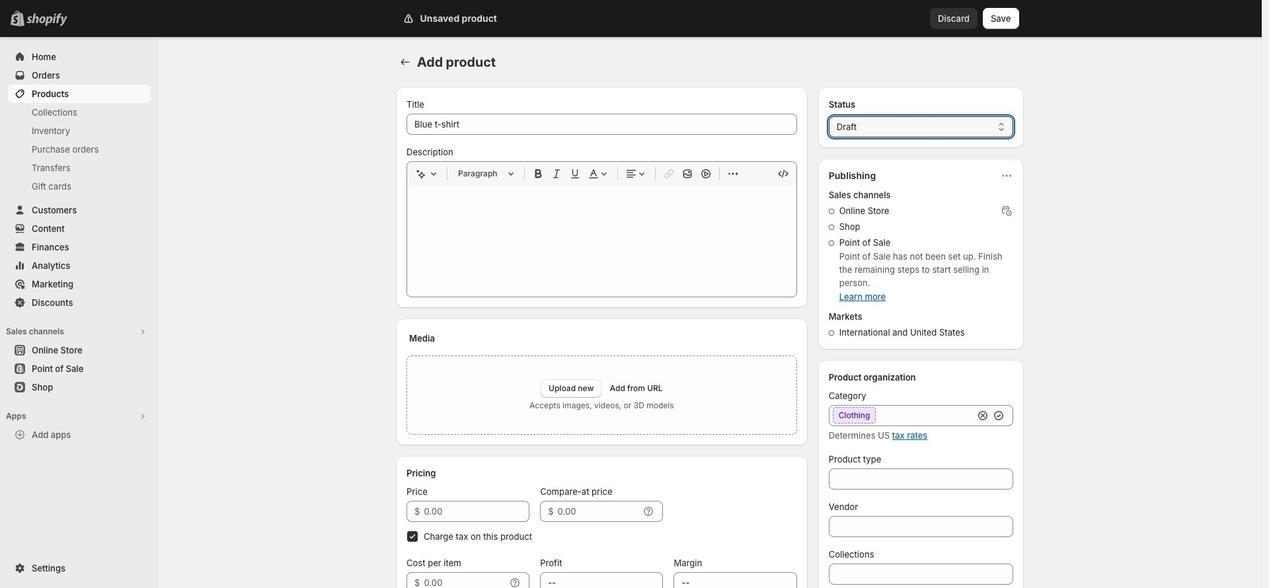 Task type: vqa. For each thing, say whether or not it's contained in the screenshot.
style
no



Task type: locate. For each thing, give the bounding box(es) containing it.
None text field
[[829, 564, 1014, 585]]

  text field
[[424, 501, 530, 522], [558, 501, 640, 522], [424, 573, 506, 589]]

None text field
[[540, 573, 664, 589], [674, 573, 797, 589], [540, 573, 664, 589], [674, 573, 797, 589]]

Short sleeve t-shirt text field
[[407, 114, 797, 135]]



Task type: describe. For each thing, give the bounding box(es) containing it.
shopify image
[[29, 13, 70, 26]]



